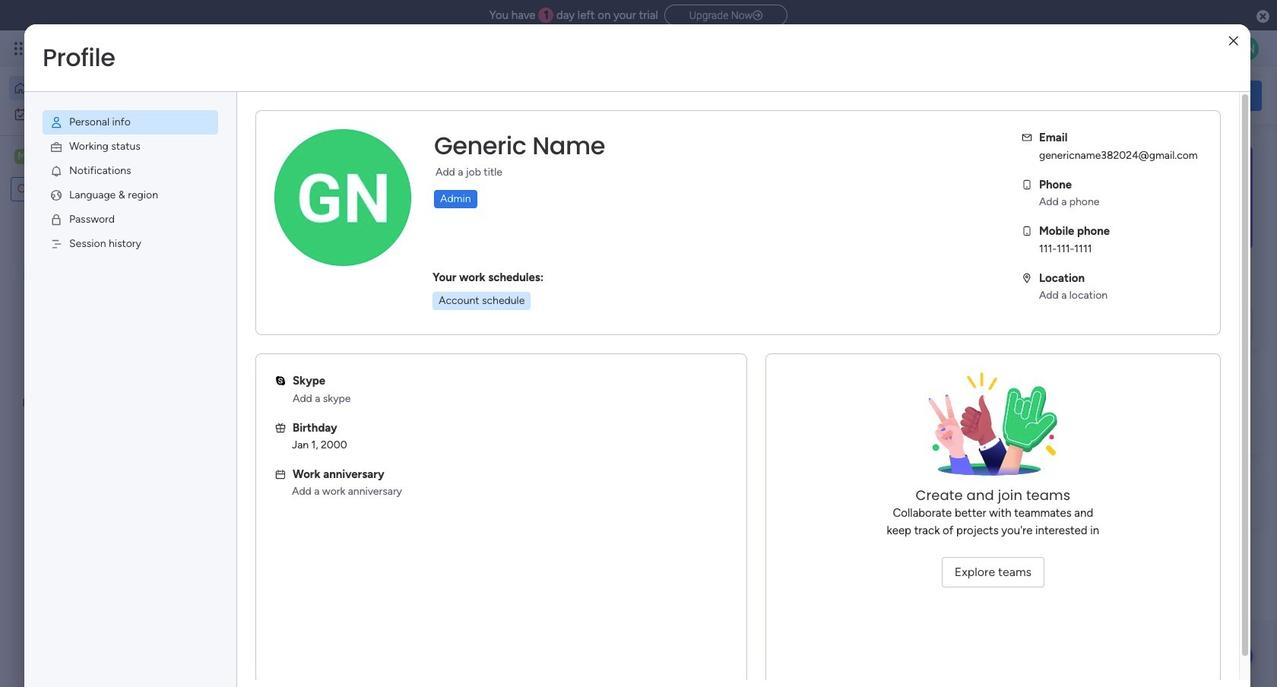 Task type: describe. For each thing, give the bounding box(es) containing it.
1 option from the top
[[9, 76, 185, 100]]

personal info image
[[49, 116, 63, 129]]

session history image
[[49, 237, 63, 251]]

component image
[[505, 332, 519, 346]]

v2 user feedback image
[[1046, 87, 1058, 104]]

component image
[[254, 332, 268, 346]]

no teams image
[[917, 373, 1069, 487]]

clear search image
[[110, 182, 125, 197]]

dapulse close image
[[1257, 9, 1270, 24]]

6 menu item from the top
[[43, 232, 218, 256]]

close recently visited image
[[235, 154, 253, 173]]

dapulse rightstroke image
[[753, 10, 763, 21]]

getting started element
[[1034, 393, 1262, 454]]

close my workspaces image
[[235, 444, 253, 462]]

v2 bolt switch image
[[1165, 87, 1174, 104]]

workspace selection element
[[14, 148, 127, 167]]

generic name image
[[1235, 36, 1259, 61]]

open update feed (inbox) image
[[235, 392, 253, 411]]

close image
[[1229, 35, 1239, 47]]

1 horizontal spatial workspace image
[[260, 489, 297, 526]]

public board image
[[254, 308, 271, 325]]

2 menu item from the top
[[43, 135, 218, 159]]

add to favorites image
[[453, 308, 469, 324]]



Task type: locate. For each thing, give the bounding box(es) containing it.
0 vertical spatial workspace image
[[14, 148, 30, 165]]

working status image
[[49, 140, 63, 154]]

password image
[[49, 213, 63, 227]]

1 vertical spatial option
[[9, 102, 185, 126]]

0 horizontal spatial workspace image
[[14, 148, 30, 165]]

1 vertical spatial workspace image
[[260, 489, 297, 526]]

Search in workspace field
[[32, 181, 109, 198]]

option up 'workspace selection' element
[[9, 102, 185, 126]]

option
[[9, 76, 185, 100], [9, 102, 185, 126]]

select product image
[[14, 41, 29, 56]]

templates image image
[[1048, 145, 1249, 250]]

1 menu item from the top
[[43, 110, 218, 135]]

option up personal info image
[[9, 76, 185, 100]]

5 menu item from the top
[[43, 208, 218, 232]]

quick search results list box
[[235, 173, 998, 374]]

2 option from the top
[[9, 102, 185, 126]]

public board image
[[505, 308, 522, 325]]

menu menu
[[24, 92, 236, 274]]

0 vertical spatial option
[[9, 76, 185, 100]]

4 menu item from the top
[[43, 183, 218, 208]]

notifications image
[[49, 164, 63, 178]]

language & region image
[[49, 189, 63, 202]]

menu item
[[43, 110, 218, 135], [43, 135, 218, 159], [43, 159, 218, 183], [43, 183, 218, 208], [43, 208, 218, 232], [43, 232, 218, 256]]

None field
[[430, 130, 609, 162]]

3 menu item from the top
[[43, 159, 218, 183]]

workspace image
[[14, 148, 30, 165], [260, 489, 297, 526]]



Task type: vqa. For each thing, say whether or not it's contained in the screenshot.
dapulse close icon
yes



